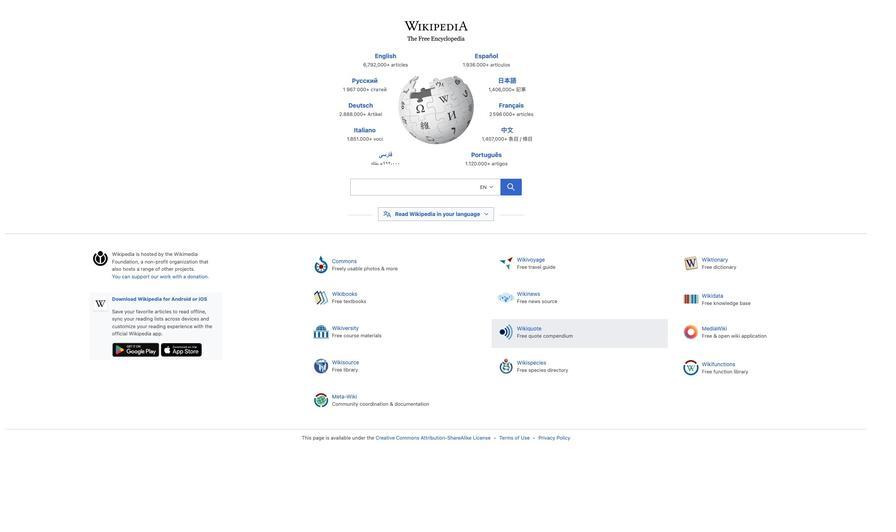 Task type: locate. For each thing, give the bounding box(es) containing it.
None search field
[[351, 179, 501, 195]]

other projects element
[[307, 251, 868, 422]]

top languages element
[[331, 51, 541, 175]]

None search field
[[333, 177, 539, 200]]



